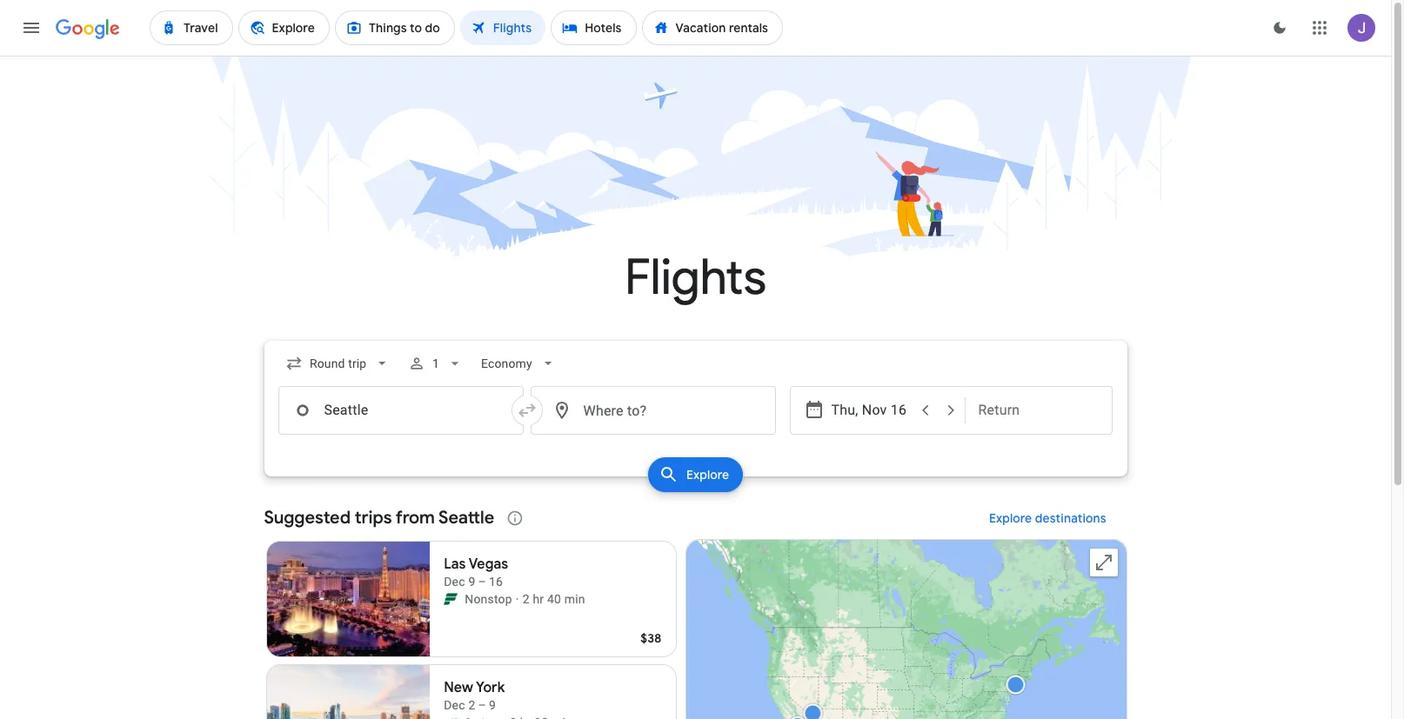 Task type: describe. For each thing, give the bounding box(es) containing it.
trips
[[355, 507, 392, 529]]

Return text field
[[979, 387, 1099, 434]]

2 – 9
[[469, 699, 496, 713]]

seattle
[[439, 507, 494, 529]]

main menu image
[[21, 17, 42, 38]]

1
[[432, 357, 439, 371]]

from
[[396, 507, 435, 529]]

explore destinations button
[[968, 498, 1127, 540]]

2 hr 40 min
[[523, 593, 585, 607]]

suggested trips from seattle region
[[264, 498, 1127, 720]]

las vegas dec 9 – 16
[[444, 556, 508, 589]]

Where to? text field
[[530, 386, 776, 435]]

9 – 16
[[469, 575, 503, 589]]

nonstop
[[465, 593, 512, 607]]

flights
[[625, 247, 767, 309]]

40
[[547, 593, 561, 607]]

las
[[444, 556, 466, 573]]

Departure text field
[[832, 387, 912, 434]]

destinations
[[1035, 511, 1107, 527]]

change appearance image
[[1259, 7, 1301, 49]]



Task type: vqa. For each thing, say whether or not it's contained in the screenshot.
MAIN MENU IMAGE
yes



Task type: locate. For each thing, give the bounding box(es) containing it.
0 vertical spatial explore
[[686, 467, 729, 483]]

suggested trips from seattle
[[264, 507, 494, 529]]

2
[[523, 593, 530, 607]]

suggested
[[264, 507, 351, 529]]

york
[[476, 680, 505, 697]]

dec inside las vegas dec 9 – 16
[[444, 575, 465, 589]]

dec
[[444, 575, 465, 589], [444, 699, 465, 713]]

dec up the frontier and spirit icon
[[444, 699, 465, 713]]

1 vertical spatial explore
[[989, 511, 1032, 527]]

2 dec from the top
[[444, 699, 465, 713]]

explore inside button
[[989, 511, 1032, 527]]

explore button
[[648, 458, 743, 493]]

dec inside "new york dec 2 – 9"
[[444, 699, 465, 713]]

new
[[444, 680, 473, 697]]

1 dec from the top
[[444, 575, 465, 589]]

explore
[[686, 467, 729, 483], [989, 511, 1032, 527]]

dec for new
[[444, 699, 465, 713]]

 image
[[516, 591, 519, 608]]

dec for las
[[444, 575, 465, 589]]

38 US dollars text field
[[641, 631, 662, 647]]

1 horizontal spatial explore
[[989, 511, 1032, 527]]

explore inside button
[[686, 467, 729, 483]]

$38
[[641, 631, 662, 647]]

explore down "where to?" text box
[[686, 467, 729, 483]]

hr
[[533, 593, 544, 607]]

None field
[[278, 348, 398, 379], [474, 348, 564, 379], [278, 348, 398, 379], [474, 348, 564, 379]]

Flight search field
[[250, 341, 1141, 498]]

frontier image
[[444, 593, 458, 607]]

new york dec 2 – 9
[[444, 680, 505, 713]]

explore for explore
[[686, 467, 729, 483]]

1 vertical spatial dec
[[444, 699, 465, 713]]

dec down las
[[444, 575, 465, 589]]

frontier and spirit image
[[444, 716, 458, 720]]

1 button
[[401, 343, 471, 385]]

 image inside suggested trips from seattle region
[[516, 591, 519, 608]]

0 horizontal spatial explore
[[686, 467, 729, 483]]

explore for explore destinations
[[989, 511, 1032, 527]]

explore left destinations
[[989, 511, 1032, 527]]

explore destinations
[[989, 511, 1107, 527]]

min
[[565, 593, 585, 607]]

vegas
[[469, 556, 508, 573]]

0 vertical spatial dec
[[444, 575, 465, 589]]

None text field
[[278, 386, 523, 435]]



